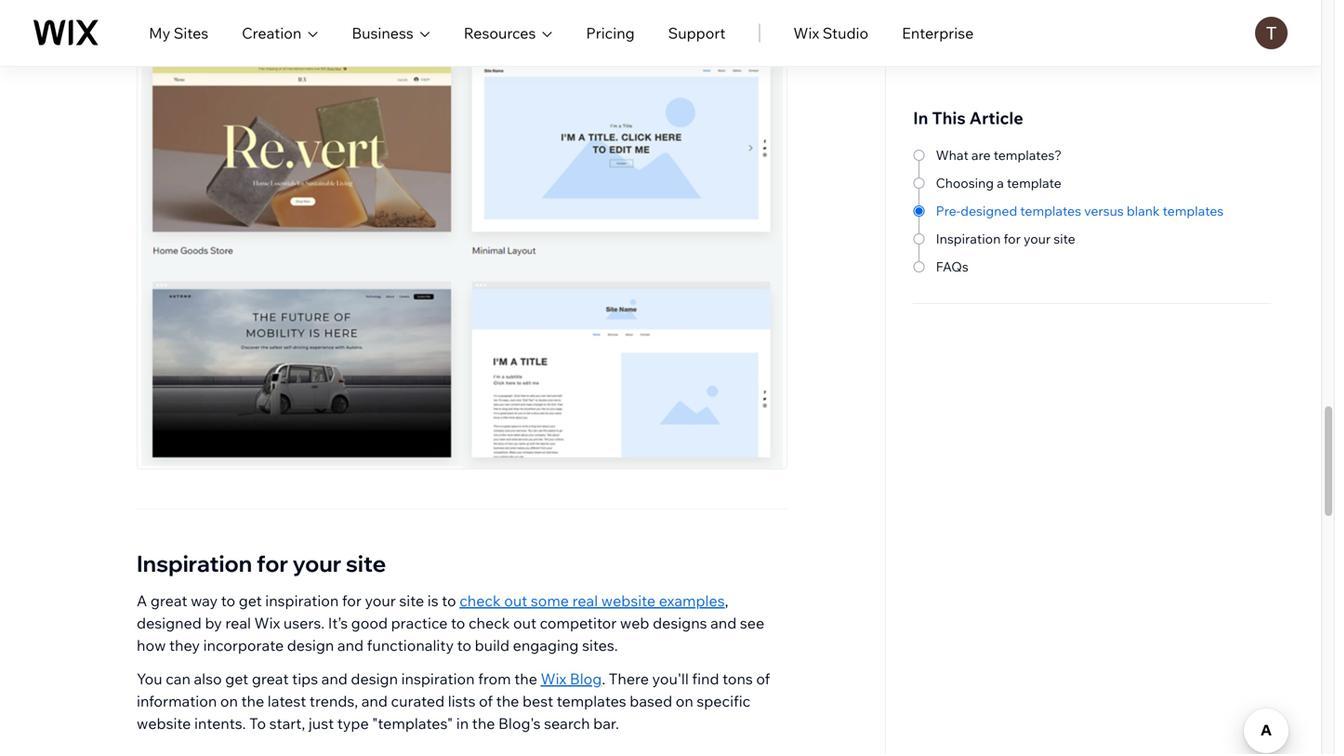 Task type: locate. For each thing, give the bounding box(es) containing it.
inspiration up faqs
[[936, 231, 1001, 247]]

0 vertical spatial inspiration
[[936, 231, 1001, 247]]

for
[[1004, 231, 1021, 247], [257, 550, 288, 578], [342, 591, 362, 610]]

pricing link
[[586, 22, 635, 44]]

0 horizontal spatial real
[[225, 614, 251, 632]]

practice
[[391, 614, 448, 632]]

1 vertical spatial inspiration
[[137, 550, 252, 578]]

best
[[523, 692, 554, 711]]

inspiration
[[265, 591, 339, 610], [401, 670, 475, 688]]

1 horizontal spatial great
[[252, 670, 289, 688]]

your up users.
[[293, 550, 342, 578]]

by
[[205, 614, 222, 632]]

wix up incorporate
[[254, 614, 280, 632]]

1 horizontal spatial inspiration
[[401, 670, 475, 688]]

site
[[1054, 231, 1076, 247], [346, 550, 386, 578], [399, 591, 424, 610]]

check
[[460, 591, 501, 610], [469, 614, 510, 632]]

2 horizontal spatial site
[[1054, 231, 1076, 247]]

pricing
[[586, 24, 635, 42]]

wix studio
[[794, 24, 869, 42]]

just
[[309, 714, 334, 733]]

designed
[[961, 203, 1018, 219], [137, 614, 202, 632]]

inspiration up way
[[137, 550, 252, 578]]

enterprise link
[[902, 22, 974, 44]]

0 vertical spatial website
[[602, 591, 656, 610]]

0 vertical spatial for
[[1004, 231, 1021, 247]]

for up it's
[[342, 591, 362, 610]]

also
[[194, 670, 222, 688]]

templates right blank
[[1163, 203, 1224, 219]]

to
[[249, 714, 266, 733]]

1 horizontal spatial designed
[[961, 203, 1018, 219]]

pre-
[[936, 203, 961, 219]]

1 horizontal spatial of
[[757, 670, 771, 688]]

in
[[914, 107, 929, 128]]

profile image image
[[1256, 17, 1288, 49]]

0 vertical spatial your
[[1024, 231, 1051, 247]]

lists
[[448, 692, 476, 711]]

and
[[711, 614, 737, 632], [338, 636, 364, 655], [322, 670, 348, 688], [362, 692, 388, 711]]

designed down choosing a template
[[961, 203, 1018, 219]]

designed up they
[[137, 614, 202, 632]]

1 vertical spatial website
[[137, 714, 191, 733]]

check inside , designed by real wix users. it's good practice to check out competitor web designs and see how they incorporate design and functionality to build engaging sites.
[[469, 614, 510, 632]]

site left is
[[399, 591, 424, 610]]

in
[[457, 714, 469, 733]]

"templates"
[[372, 714, 453, 733]]

templates?
[[994, 147, 1062, 163]]

1 horizontal spatial wix
[[541, 670, 567, 688]]

to right way
[[221, 591, 235, 610]]

in this article
[[914, 107, 1024, 128]]

your up good
[[365, 591, 396, 610]]

blank
[[1127, 203, 1160, 219]]

templates
[[1021, 203, 1082, 219], [1163, 203, 1224, 219], [557, 692, 627, 711]]

1 vertical spatial great
[[252, 670, 289, 688]]

examples
[[659, 591, 725, 610]]

a great way to get inspiration for your site is to check out some real website examples
[[137, 591, 725, 610]]

templates inside . there you'll find tons of information on the latest trends, and curated lists of the best templates based on specific website intents. to start, just type "templates" in the blog's search bar.
[[557, 692, 627, 711]]

website inside . there you'll find tons of information on the latest trends, and curated lists of the best templates based on specific website intents. to start, just type "templates" in the blog's search bar.
[[137, 714, 191, 733]]

0 horizontal spatial designed
[[137, 614, 202, 632]]

real up competitor
[[573, 591, 598, 610]]

wix up best on the bottom of page
[[541, 670, 567, 688]]

the up best on the bottom of page
[[515, 670, 538, 688]]

0 vertical spatial inspiration
[[265, 591, 339, 610]]

versus
[[1085, 203, 1124, 219]]

out inside , designed by real wix users. it's good practice to check out competitor web designs and see how they incorporate design and functionality to build engaging sites.
[[513, 614, 537, 632]]

support link
[[668, 22, 726, 44]]

to
[[221, 591, 235, 610], [442, 591, 456, 610], [451, 614, 465, 632], [457, 636, 472, 655]]

0 horizontal spatial wix
[[254, 614, 280, 632]]

2 horizontal spatial wix
[[794, 24, 820, 42]]

they
[[169, 636, 200, 655]]

1 horizontal spatial website
[[602, 591, 656, 610]]

build
[[475, 636, 510, 655]]

start,
[[269, 714, 305, 733]]

2 horizontal spatial your
[[1024, 231, 1051, 247]]

0 horizontal spatial inspiration for your site
[[137, 550, 386, 578]]

templates down template
[[1021, 203, 1082, 219]]

real
[[573, 591, 598, 610], [225, 614, 251, 632]]

your
[[1024, 231, 1051, 247], [293, 550, 342, 578], [365, 591, 396, 610]]

2 horizontal spatial for
[[1004, 231, 1021, 247]]

inspiration up users.
[[265, 591, 339, 610]]

your down pre-designed templates versus blank templates
[[1024, 231, 1051, 247]]

great up latest
[[252, 670, 289, 688]]

design down users.
[[287, 636, 334, 655]]

out left some
[[504, 591, 528, 610]]

there
[[609, 670, 649, 688]]

wix
[[794, 24, 820, 42], [254, 614, 280, 632], [541, 670, 567, 688]]

0 vertical spatial design
[[287, 636, 334, 655]]

type
[[337, 714, 369, 733]]

0 horizontal spatial inspiration
[[265, 591, 339, 610]]

for up users.
[[257, 550, 288, 578]]

2 vertical spatial for
[[342, 591, 362, 610]]

on
[[220, 692, 238, 711], [676, 692, 694, 711]]

great right a
[[151, 591, 188, 610]]

2 vertical spatial your
[[365, 591, 396, 610]]

trends,
[[310, 692, 358, 711]]

design
[[287, 636, 334, 655], [351, 670, 398, 688]]

0 horizontal spatial site
[[346, 550, 386, 578]]

business
[[352, 24, 414, 42]]

of down from
[[479, 692, 493, 711]]

1 horizontal spatial site
[[399, 591, 424, 610]]

0 vertical spatial great
[[151, 591, 188, 610]]

of
[[757, 670, 771, 688], [479, 692, 493, 711]]

0 horizontal spatial for
[[257, 550, 288, 578]]

website
[[602, 591, 656, 610], [137, 714, 191, 733]]

inspiration for your site down the a
[[936, 231, 1076, 247]]

get right also
[[225, 670, 249, 688]]

0 horizontal spatial design
[[287, 636, 334, 655]]

0 horizontal spatial website
[[137, 714, 191, 733]]

see
[[740, 614, 765, 632]]

1 vertical spatial check
[[469, 614, 510, 632]]

1 horizontal spatial on
[[676, 692, 694, 711]]

2 vertical spatial wix
[[541, 670, 567, 688]]

website up web
[[602, 591, 656, 610]]

inspiration
[[936, 231, 1001, 247], [137, 550, 252, 578]]

on down you'll
[[676, 692, 694, 711]]

, designed by real wix users. it's good practice to check out competitor web designs and see how they incorporate design and functionality to build engaging sites.
[[137, 591, 765, 655]]

inspiration for your site
[[936, 231, 1076, 247], [137, 550, 386, 578]]

2 horizontal spatial templates
[[1163, 203, 1224, 219]]

blog's
[[499, 714, 541, 733]]

templates down blog
[[557, 692, 627, 711]]

1 vertical spatial your
[[293, 550, 342, 578]]

creation button
[[242, 22, 318, 44]]

real up incorporate
[[225, 614, 251, 632]]

1 horizontal spatial your
[[365, 591, 396, 610]]

competitor
[[540, 614, 617, 632]]

0 horizontal spatial templates
[[557, 692, 627, 711]]

1 vertical spatial wix
[[254, 614, 280, 632]]

0 vertical spatial site
[[1054, 231, 1076, 247]]

1 horizontal spatial inspiration for your site
[[936, 231, 1076, 247]]

and inside . there you'll find tons of information on the latest trends, and curated lists of the best templates based on specific website intents. to start, just type "templates" in the blog's search bar.
[[362, 692, 388, 711]]

website down information
[[137, 714, 191, 733]]

inspiration up curated
[[401, 670, 475, 688]]

my sites
[[149, 24, 209, 42]]

resources button
[[464, 22, 553, 44]]

great
[[151, 591, 188, 610], [252, 670, 289, 688]]

designed inside , designed by real wix users. it's good practice to check out competitor web designs and see how they incorporate design and functionality to build engaging sites.
[[137, 614, 202, 632]]

0 vertical spatial inspiration for your site
[[936, 231, 1076, 247]]

0 horizontal spatial on
[[220, 692, 238, 711]]

1 horizontal spatial inspiration
[[936, 231, 1001, 247]]

can
[[166, 670, 191, 688]]

1 horizontal spatial design
[[351, 670, 398, 688]]

out
[[504, 591, 528, 610], [513, 614, 537, 632]]

out up engaging
[[513, 614, 537, 632]]

1 vertical spatial real
[[225, 614, 251, 632]]

studio
[[823, 24, 869, 42]]

0 vertical spatial of
[[757, 670, 771, 688]]

site up good
[[346, 550, 386, 578]]

1 vertical spatial out
[[513, 614, 537, 632]]

tips
[[292, 670, 318, 688]]

template
[[1007, 175, 1062, 191]]

for down the a
[[1004, 231, 1021, 247]]

way
[[191, 591, 218, 610]]

get up incorporate
[[239, 591, 262, 610]]

get
[[239, 591, 262, 610], [225, 670, 249, 688]]

0 horizontal spatial your
[[293, 550, 342, 578]]

specific
[[697, 692, 751, 711]]

site down pre-designed templates versus blank templates
[[1054, 231, 1076, 247]]

on up intents.
[[220, 692, 238, 711]]

1 vertical spatial designed
[[137, 614, 202, 632]]

1 vertical spatial design
[[351, 670, 398, 688]]

inspiration for your site up way
[[137, 550, 386, 578]]

design up trends,
[[351, 670, 398, 688]]

wix left "studio"
[[794, 24, 820, 42]]

0 vertical spatial designed
[[961, 203, 1018, 219]]

1 vertical spatial of
[[479, 692, 493, 711]]

of right tons
[[757, 670, 771, 688]]

1 horizontal spatial real
[[573, 591, 598, 610]]

the right 'in' on the bottom left
[[472, 714, 495, 733]]

and down you can also get great tips and design inspiration from the wix blog
[[362, 692, 388, 711]]

real inside , designed by real wix users. it's good practice to check out competitor web designs and see how they incorporate design and functionality to build engaging sites.
[[225, 614, 251, 632]]



Task type: describe. For each thing, give the bounding box(es) containing it.
latest
[[268, 692, 306, 711]]

2 vertical spatial site
[[399, 591, 424, 610]]

0 horizontal spatial great
[[151, 591, 188, 610]]

bar.
[[594, 714, 619, 733]]

functionality
[[367, 636, 454, 655]]

article
[[970, 107, 1024, 128]]

some
[[531, 591, 569, 610]]

1 vertical spatial for
[[257, 550, 288, 578]]

my
[[149, 24, 170, 42]]

wix studio link
[[794, 22, 869, 44]]

choosing
[[936, 175, 994, 191]]

creation
[[242, 24, 302, 42]]

0 horizontal spatial inspiration
[[137, 550, 252, 578]]

information
[[137, 692, 217, 711]]

support
[[668, 24, 726, 42]]

business button
[[352, 22, 430, 44]]

to right is
[[442, 591, 456, 610]]

find
[[692, 670, 720, 688]]

a screenshot showing pre-designed and blank templates side by side. image
[[141, 50, 783, 469]]

sites
[[174, 24, 209, 42]]

0 vertical spatial real
[[573, 591, 598, 610]]

sites.
[[582, 636, 618, 655]]

incorporate
[[203, 636, 284, 655]]

based
[[630, 692, 673, 711]]

you'll
[[653, 670, 689, 688]]

my sites link
[[149, 22, 209, 44]]

good
[[351, 614, 388, 632]]

1 vertical spatial inspiration for your site
[[137, 550, 386, 578]]

1 vertical spatial inspiration
[[401, 670, 475, 688]]

resources
[[464, 24, 536, 42]]

wix inside , designed by real wix users. it's good practice to check out competitor web designs and see how they incorporate design and functionality to build engaging sites.
[[254, 614, 280, 632]]

. there you'll find tons of information on the latest trends, and curated lists of the best templates based on specific website intents. to start, just type "templates" in the blog's search bar.
[[137, 670, 771, 733]]

a
[[997, 175, 1004, 191]]

is
[[428, 591, 439, 610]]

designed for by
[[137, 614, 202, 632]]

,
[[725, 591, 729, 610]]

curated
[[391, 692, 445, 711]]

0 vertical spatial check
[[460, 591, 501, 610]]

1 vertical spatial get
[[225, 670, 249, 688]]

0 vertical spatial get
[[239, 591, 262, 610]]

you
[[137, 670, 162, 688]]

to left the build
[[457, 636, 472, 655]]

how
[[137, 636, 166, 655]]

what are templates?
[[936, 147, 1062, 163]]

the up blog's
[[496, 692, 519, 711]]

designed for templates
[[961, 203, 1018, 219]]

and down ,
[[711, 614, 737, 632]]

are
[[972, 147, 991, 163]]

enterprise
[[902, 24, 974, 42]]

what
[[936, 147, 969, 163]]

faqs
[[936, 259, 969, 275]]

blog
[[570, 670, 602, 688]]

1 on from the left
[[220, 692, 238, 711]]

web
[[620, 614, 650, 632]]

pre-designed templates versus blank templates
[[936, 203, 1224, 219]]

to down "a great way to get inspiration for your site is to check out some real website examples"
[[451, 614, 465, 632]]

design inside , designed by real wix users. it's good practice to check out competitor web designs and see how they incorporate design and functionality to build engaging sites.
[[287, 636, 334, 655]]

.
[[602, 670, 606, 688]]

and down it's
[[338, 636, 364, 655]]

intents.
[[194, 714, 246, 733]]

a
[[137, 591, 147, 610]]

1 horizontal spatial templates
[[1021, 203, 1082, 219]]

1 vertical spatial site
[[346, 550, 386, 578]]

0 horizontal spatial of
[[479, 692, 493, 711]]

you can also get great tips and design inspiration from the wix blog
[[137, 670, 602, 688]]

tons
[[723, 670, 753, 688]]

2 on from the left
[[676, 692, 694, 711]]

designs
[[653, 614, 707, 632]]

engaging
[[513, 636, 579, 655]]

1 horizontal spatial for
[[342, 591, 362, 610]]

from
[[478, 670, 511, 688]]

it's
[[328, 614, 348, 632]]

the up to
[[241, 692, 264, 711]]

and up trends,
[[322, 670, 348, 688]]

wix blog link
[[541, 670, 602, 688]]

users.
[[284, 614, 325, 632]]

check out some real website examples link
[[460, 591, 725, 610]]

this
[[933, 107, 966, 128]]

search
[[544, 714, 590, 733]]

0 vertical spatial wix
[[794, 24, 820, 42]]

0 vertical spatial out
[[504, 591, 528, 610]]

choosing a template
[[936, 175, 1062, 191]]



Task type: vqa. For each thing, say whether or not it's contained in the screenshot.
Support
yes



